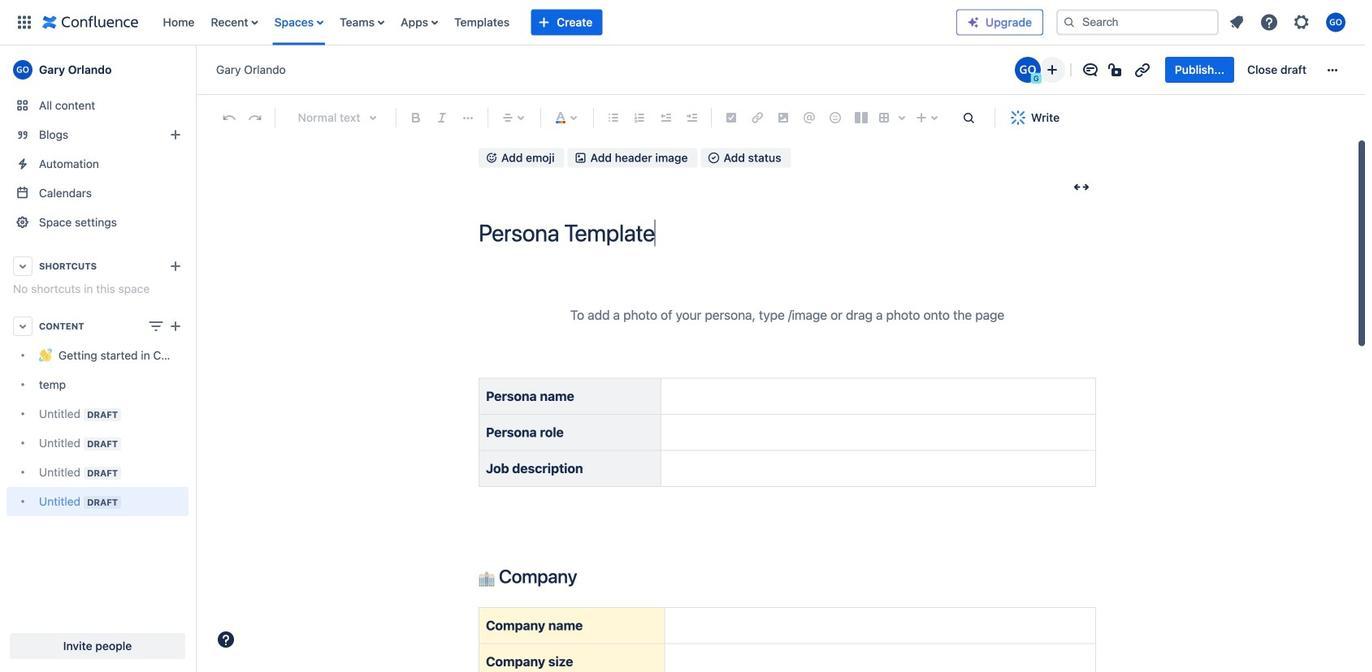 Task type: describe. For each thing, give the bounding box(es) containing it.
:office: image
[[479, 571, 495, 587]]

space element
[[0, 46, 195, 673]]

your profile and preferences image
[[1326, 13, 1346, 32]]

global element
[[10, 0, 956, 45]]

help icon image
[[1260, 13, 1279, 32]]

Search field
[[1056, 9, 1219, 35]]

collapse sidebar image
[[177, 54, 213, 86]]

appswitcher icon image
[[15, 13, 34, 32]]

settings icon image
[[1292, 13, 1312, 32]]



Task type: vqa. For each thing, say whether or not it's contained in the screenshot.
All content
no



Task type: locate. For each thing, give the bounding box(es) containing it.
0 horizontal spatial list
[[155, 0, 956, 45]]

create a blog image
[[166, 125, 185, 145]]

search image
[[1063, 16, 1076, 29]]

list for appswitcher icon
[[155, 0, 956, 45]]

tree inside space "element"
[[7, 341, 189, 517]]

Main content area, start typing to enter text. text field
[[469, 272, 1106, 673]]

group
[[1165, 57, 1316, 83]]

add emoji image
[[485, 151, 498, 164]]

None search field
[[1056, 9, 1219, 35]]

copy link image
[[1133, 60, 1152, 80]]

text formatting group
[[403, 105, 481, 131]]

make page full-width image
[[1072, 177, 1091, 197]]

change view image
[[146, 317, 166, 336]]

add shortcut image
[[166, 257, 185, 276]]

1 horizontal spatial list
[[1222, 8, 1356, 37]]

list for premium image
[[1222, 8, 1356, 37]]

create image
[[166, 317, 185, 336]]

list formating group
[[601, 105, 705, 131]]

premium image
[[967, 16, 980, 29]]

image icon image
[[574, 151, 587, 164]]

list
[[155, 0, 956, 45], [1222, 8, 1356, 37]]

Give this page a title text field
[[479, 220, 1096, 246]]

tree
[[7, 341, 189, 517]]

banner
[[0, 0, 1365, 46]]

more image
[[1323, 60, 1342, 80]]

confluence image
[[42, 13, 139, 32], [42, 13, 139, 32]]

notification icon image
[[1227, 13, 1247, 32]]



